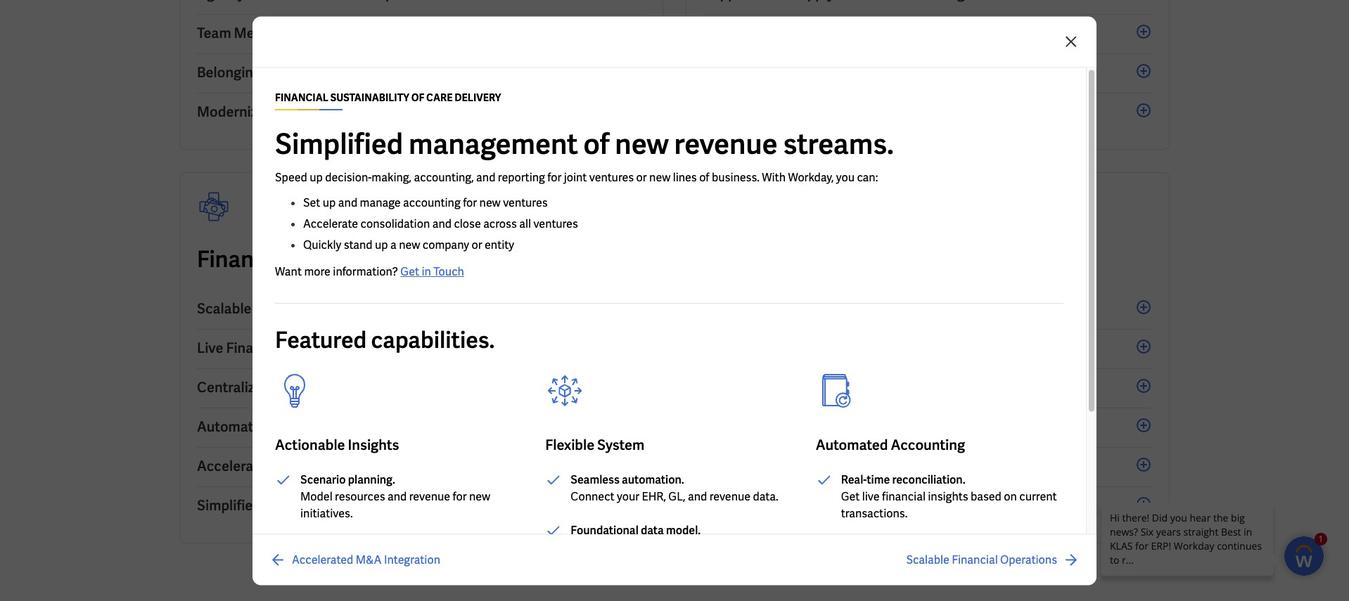 Task type: describe. For each thing, give the bounding box(es) containing it.
speed
[[275, 170, 307, 184]]

financial sustainability  of care delivery
[[197, 245, 601, 274]]

insights inside button
[[287, 339, 338, 357]]

insights
[[928, 489, 968, 504]]

connect
[[571, 489, 615, 504]]

planning.
[[348, 472, 395, 487]]

modeling
[[876, 300, 936, 318]]

lines
[[673, 170, 697, 184]]

financial inside button
[[226, 339, 284, 357]]

0 vertical spatial for
[[548, 170, 562, 184]]

initiatives.
[[300, 506, 353, 521]]

live
[[862, 489, 880, 504]]

line,
[[818, 497, 848, 515]]

revenue up business.
[[674, 125, 778, 162]]

touch
[[433, 264, 464, 279]]

diversity
[[291, 63, 348, 82]]

insights inside simplified management of new revenue streams. dialog
[[348, 435, 399, 454]]

experience
[[291, 24, 362, 42]]

and down the real-
[[851, 497, 875, 515]]

get for in
[[401, 264, 419, 279]]

accelerated m&a integration inside simplified management of new revenue streams. dialog
[[292, 552, 440, 567]]

joint
[[878, 497, 910, 515]]

stand
[[344, 237, 373, 252]]

modernized
[[197, 103, 273, 121]]

and up company
[[432, 216, 452, 231]]

reconciliation.
[[892, 472, 966, 487]]

health
[[404, 63, 447, 82]]

new inside the scenario planning. model resources and revenue for new initiatives.
[[469, 489, 490, 504]]

real-time reconciliation. get live financial insights based on current transactions.
[[841, 472, 1057, 521]]

prepackaged driver-based modeling button
[[703, 291, 1152, 330]]

centralized grants management
[[197, 378, 405, 397]]

and down decision-
[[338, 195, 357, 210]]

venture
[[913, 497, 964, 515]]

set
[[303, 195, 320, 210]]

financial inside simplified management of new revenue streams. dialog
[[952, 552, 998, 567]]

actionable insights
[[275, 435, 399, 454]]

featured
[[275, 325, 367, 355]]

simplified management of new revenue streams. dialog
[[0, 0, 1349, 601]]

belonging
[[197, 63, 261, 82]]

want more information? get in touch
[[275, 264, 464, 279]]

support
[[417, 418, 469, 436]]

proactive contract management
[[703, 63, 913, 82]]

accounting
[[891, 435, 965, 454]]

grants
[[273, 378, 317, 397]]

get in touch link
[[401, 264, 464, 279]]

scenario planning. model resources and revenue for new initiatives.
[[300, 472, 490, 521]]

2 vertical spatial ventures
[[534, 216, 578, 231]]

across
[[483, 216, 517, 231]]

manage
[[360, 195, 401, 210]]

flexible
[[545, 435, 595, 454]]

get for live
[[841, 489, 860, 504]]

performance
[[967, 497, 1049, 515]]

productivity
[[774, 457, 852, 476]]

care
[[426, 91, 453, 103]]

seamless
[[571, 472, 620, 487]]

automation.
[[622, 472, 684, 487]]

1 vertical spatial ventures
[[503, 195, 548, 210]]

sustainability
[[294, 245, 435, 274]]

team member experience and well-being button
[[197, 15, 646, 54]]

workday,
[[788, 170, 834, 184]]

current
[[1020, 489, 1057, 504]]

sustainability
[[330, 91, 409, 103]]

of for revenue
[[584, 125, 610, 162]]

streams.
[[783, 125, 894, 162]]

2 vertical spatial up
[[375, 237, 388, 252]]

automated for automated accounting
[[816, 435, 888, 454]]

financial
[[882, 489, 926, 504]]

of inside button
[[867, 378, 880, 397]]

prepackaged
[[703, 300, 787, 318]]

modernized hr service delivery
[[197, 103, 401, 121]]

based
[[833, 300, 873, 318]]

prepackaged driver-based modeling
[[703, 300, 936, 318]]

simplified for simplified management of new revenue streams.
[[275, 125, 403, 162]]

centralized grants management button
[[197, 369, 646, 409]]

equity
[[449, 63, 490, 82]]

modernized hr service delivery button
[[197, 94, 646, 132]]

0 vertical spatial integration
[[313, 457, 384, 476]]

live financial insights button
[[197, 330, 646, 369]]

care site, service line, and joint venture performance button
[[703, 488, 1152, 526]]

scalable financial operations inside simplified management of new revenue streams. dialog
[[906, 552, 1057, 567]]

to
[[350, 63, 364, 82]]

and inside "button"
[[365, 24, 389, 42]]

site,
[[737, 497, 765, 515]]

hr
[[276, 103, 295, 121]]

for inside set up and manage accounting for new ventures accelerate consolidation and close across all ventures quickly stand up a new company or entity
[[463, 195, 477, 210]]

forecasting
[[934, 378, 1009, 397]]

volumes
[[752, 378, 808, 397]]

reporting
[[498, 170, 545, 184]]

data
[[641, 523, 664, 537]]

driver-
[[790, 300, 833, 318]]

company
[[423, 237, 469, 252]]

and inside seamless automation. connect your ehr, gl, and revenue data.
[[688, 489, 707, 504]]

drive
[[367, 63, 401, 82]]

and inside the scenario planning. model resources and revenue for new initiatives.
[[388, 489, 407, 504]]

automated compliance and audit support button
[[197, 409, 646, 448]]

consolidation
[[361, 216, 430, 231]]

belonging and diversity to drive health equity button
[[197, 54, 646, 94]]

team inside "button"
[[197, 24, 231, 42]]

service for delivery
[[298, 103, 346, 121]]

0 horizontal spatial operations
[[315, 300, 387, 318]]

of for delivery
[[439, 245, 460, 274]]

time
[[867, 472, 890, 487]]

live
[[197, 339, 223, 357]]

scalable financial operations button inside simplified management of new revenue streams. dialog
[[906, 552, 1080, 568]]

contract
[[767, 63, 825, 82]]

compliance
[[272, 418, 349, 436]]

management
[[409, 125, 578, 162]]

or inside set up and manage accounting for new ventures accelerate consolidation and close across all ventures quickly stand up a new company or entity
[[472, 237, 482, 252]]

a
[[390, 237, 397, 252]]

accounting
[[403, 195, 461, 210]]



Task type: vqa. For each thing, say whether or not it's contained in the screenshot.
Watch Video link to the left
no



Task type: locate. For each thing, give the bounding box(es) containing it.
care
[[464, 245, 513, 274], [703, 457, 734, 476], [703, 497, 734, 515]]

team
[[197, 24, 231, 42], [737, 457, 771, 476]]

care for care team productivity
[[703, 457, 734, 476]]

1 vertical spatial service
[[883, 378, 931, 397]]

revenue
[[400, 497, 455, 515]]

or left entity
[[472, 237, 482, 252]]

1 horizontal spatial delivery
[[517, 245, 601, 274]]

ventures right joint
[[589, 170, 634, 184]]

operations
[[315, 300, 387, 318], [1000, 552, 1057, 567]]

2 horizontal spatial service
[[883, 378, 931, 397]]

simplified
[[275, 125, 403, 162], [197, 497, 261, 515]]

1 vertical spatial integration
[[384, 552, 440, 567]]

revenue
[[674, 125, 778, 162], [409, 489, 450, 504], [710, 489, 751, 504]]

get
[[401, 264, 419, 279], [841, 489, 860, 504]]

care for care site, service line, and joint venture performance
[[703, 497, 734, 515]]

in
[[422, 264, 431, 279]]

team up 'data.'
[[737, 457, 771, 476]]

accelerated m&a integration button down simplified management of new revenue streams
[[269, 552, 440, 568]]

accounting,
[[414, 170, 474, 184]]

featured capabilities.
[[275, 325, 495, 355]]

proactive
[[703, 63, 765, 82]]

and up financial
[[264, 63, 288, 82]]

accelerate
[[303, 216, 358, 231]]

1 vertical spatial get
[[841, 489, 860, 504]]

care team productivity button
[[703, 448, 1152, 488]]

0 vertical spatial m&a
[[277, 457, 310, 476]]

and left well-
[[365, 24, 389, 42]]

get inside real-time reconciliation. get live financial insights based on current transactions.
[[841, 489, 860, 504]]

service right site,
[[767, 497, 815, 515]]

automated down centralized
[[197, 418, 269, 436]]

0 vertical spatial or
[[636, 170, 647, 184]]

speed up decision-making, accounting, and reporting for joint ventures or new lines of business. with workday, you can:
[[275, 170, 878, 184]]

1 horizontal spatial scalable financial operations button
[[906, 552, 1080, 568]]

joint
[[564, 170, 587, 184]]

management inside "button"
[[827, 63, 913, 82]]

1 horizontal spatial automated
[[816, 435, 888, 454]]

0 vertical spatial up
[[310, 170, 323, 184]]

automated inside button
[[197, 418, 269, 436]]

0 horizontal spatial service
[[298, 103, 346, 121]]

team up belonging at the left top
[[197, 24, 231, 42]]

1 horizontal spatial scalable
[[906, 552, 950, 567]]

ventures right all
[[534, 216, 578, 231]]

or
[[636, 170, 647, 184], [472, 237, 482, 252]]

0 vertical spatial accelerated m&a integration
[[197, 457, 384, 476]]

of left new
[[352, 497, 365, 515]]

1 horizontal spatial operations
[[1000, 552, 1057, 567]]

0 horizontal spatial accelerated
[[197, 457, 275, 476]]

belonging and diversity to drive health equity
[[197, 63, 490, 82]]

1 horizontal spatial or
[[636, 170, 647, 184]]

operations down performance
[[1000, 552, 1057, 567]]

1 vertical spatial scalable financial operations
[[906, 552, 1057, 567]]

simplified inside dialog
[[275, 125, 403, 162]]

up for speed
[[310, 170, 323, 184]]

service right hr
[[298, 103, 346, 121]]

integration
[[313, 457, 384, 476], [384, 552, 440, 567]]

for inside the scenario planning. model resources and revenue for new initiatives.
[[453, 489, 467, 504]]

0 vertical spatial insights
[[287, 339, 338, 357]]

scalable inside simplified management of new revenue streams. dialog
[[906, 552, 950, 567]]

member
[[234, 24, 288, 42]]

accelerated m&a integration down actionable
[[197, 457, 384, 476]]

0 horizontal spatial team
[[197, 24, 231, 42]]

and down management at the left top of the page
[[476, 170, 496, 184]]

scalable financial operations
[[197, 300, 387, 318], [906, 552, 1057, 567]]

patient volumes and unit of service forecasting
[[703, 378, 1009, 397]]

simplified management of new revenue streams button
[[197, 488, 646, 526]]

0 vertical spatial accelerated
[[197, 457, 275, 476]]

2 vertical spatial care
[[703, 497, 734, 515]]

integration inside simplified management of new revenue streams. dialog
[[384, 552, 440, 567]]

scalable financial operations button
[[197, 291, 646, 330], [906, 552, 1080, 568]]

automated compliance and audit support
[[197, 418, 469, 436]]

0 vertical spatial care
[[464, 245, 513, 274]]

scalable up live
[[197, 300, 252, 318]]

accelerated inside simplified management of new revenue streams. dialog
[[292, 552, 353, 567]]

1 horizontal spatial service
[[767, 497, 815, 515]]

0 horizontal spatial m&a
[[277, 457, 310, 476]]

of inside button
[[352, 497, 365, 515]]

transactions.
[[841, 506, 908, 521]]

1 vertical spatial simplified
[[197, 497, 261, 515]]

set up and manage accounting for new ventures accelerate consolidation and close across all ventures quickly stand up a new company or entity
[[303, 195, 578, 252]]

scalable
[[197, 300, 252, 318], [906, 552, 950, 567]]

0 horizontal spatial insights
[[287, 339, 338, 357]]

insights up "planning."
[[348, 435, 399, 454]]

m&a inside simplified management of new revenue streams. dialog
[[356, 552, 382, 567]]

scalable financial operations button down performance
[[906, 552, 1080, 568]]

1 vertical spatial operations
[[1000, 552, 1057, 567]]

0 vertical spatial accelerated m&a integration button
[[197, 448, 646, 488]]

accelerated m&a integration button inside simplified management of new revenue streams. dialog
[[269, 552, 440, 568]]

1 vertical spatial up
[[323, 195, 336, 210]]

0 vertical spatial management
[[827, 63, 913, 82]]

financial
[[197, 245, 290, 274], [254, 300, 312, 318], [226, 339, 284, 357], [952, 552, 998, 567]]

proactive contract management button
[[703, 54, 1152, 94]]

business.
[[712, 170, 760, 184]]

for
[[548, 170, 562, 184], [463, 195, 477, 210], [453, 489, 467, 504]]

delivery
[[455, 91, 501, 103]]

scalable financial operations button down in
[[197, 291, 646, 330]]

simplified management of new revenue streams
[[197, 497, 511, 515]]

team inside button
[[737, 457, 771, 476]]

management inside button
[[264, 497, 349, 515]]

decision-
[[325, 170, 372, 184]]

0 vertical spatial scalable financial operations button
[[197, 291, 646, 330]]

accelerated m&a integration button up the revenue at the bottom left of page
[[197, 448, 646, 488]]

1 horizontal spatial m&a
[[356, 552, 382, 567]]

simplified inside button
[[197, 497, 261, 515]]

1 vertical spatial insights
[[348, 435, 399, 454]]

you
[[836, 170, 855, 184]]

patient
[[703, 378, 750, 397]]

1 vertical spatial team
[[737, 457, 771, 476]]

or left "lines"
[[636, 170, 647, 184]]

0 horizontal spatial scalable
[[197, 300, 252, 318]]

0 horizontal spatial automated
[[197, 418, 269, 436]]

m&a down new
[[356, 552, 382, 567]]

information?
[[333, 264, 398, 279]]

financial sustainability of care delivery
[[275, 91, 501, 103]]

quickly
[[303, 237, 341, 252]]

delivery down all
[[517, 245, 601, 274]]

model
[[300, 489, 332, 504]]

automated for automated compliance and audit support
[[197, 418, 269, 436]]

can:
[[857, 170, 878, 184]]

0 horizontal spatial simplified
[[197, 497, 261, 515]]

of right in
[[439, 245, 460, 274]]

0 vertical spatial team
[[197, 24, 231, 42]]

delivery down drive
[[348, 103, 401, 121]]

scalable financial operations down "want"
[[197, 300, 387, 318]]

audit
[[379, 418, 414, 436]]

and right gl,
[[688, 489, 707, 504]]

0 vertical spatial ventures
[[589, 170, 634, 184]]

with
[[762, 170, 786, 184]]

simplified for simplified management of new revenue streams
[[197, 497, 261, 515]]

management
[[827, 63, 913, 82], [320, 378, 405, 397], [264, 497, 349, 515]]

revenue inside seamless automation. connect your ehr, gl, and revenue data.
[[710, 489, 751, 504]]

and down "planning."
[[388, 489, 407, 504]]

get down the real-
[[841, 489, 860, 504]]

management inside button
[[320, 378, 405, 397]]

0 vertical spatial scalable
[[197, 300, 252, 318]]

and left audit
[[352, 418, 376, 436]]

1 vertical spatial accelerated
[[292, 552, 353, 567]]

0 vertical spatial delivery
[[348, 103, 401, 121]]

of up speed up decision-making, accounting, and reporting for joint ventures or new lines of business. with workday, you can:
[[584, 125, 610, 162]]

1 vertical spatial accelerated m&a integration
[[292, 552, 440, 567]]

2 vertical spatial for
[[453, 489, 467, 504]]

1 horizontal spatial accelerated
[[292, 552, 353, 567]]

care site, service line, and joint venture performance
[[703, 497, 1049, 515]]

revenue right new
[[409, 489, 450, 504]]

0 horizontal spatial scalable financial operations button
[[197, 291, 646, 330]]

streams
[[458, 497, 511, 515]]

automated inside simplified management of new revenue streams. dialog
[[816, 435, 888, 454]]

0 vertical spatial service
[[298, 103, 346, 121]]

1 horizontal spatial simplified
[[275, 125, 403, 162]]

1 vertical spatial scalable
[[906, 552, 950, 567]]

up right set
[[323, 195, 336, 210]]

ventures up all
[[503, 195, 548, 210]]

0 vertical spatial operations
[[315, 300, 387, 318]]

1 vertical spatial scalable financial operations button
[[906, 552, 1080, 568]]

scalable down care site, service line, and joint venture performance button
[[906, 552, 950, 567]]

1 horizontal spatial insights
[[348, 435, 399, 454]]

management for centralized grants management
[[320, 378, 405, 397]]

0 horizontal spatial get
[[401, 264, 419, 279]]

of
[[584, 125, 610, 162], [699, 170, 709, 184], [439, 245, 460, 274], [867, 378, 880, 397], [352, 497, 365, 515]]

0 vertical spatial scalable financial operations
[[197, 300, 387, 318]]

1 vertical spatial m&a
[[356, 552, 382, 567]]

up right speed
[[310, 170, 323, 184]]

flexible system
[[545, 435, 645, 454]]

live financial insights
[[197, 339, 338, 357]]

patient volumes and unit of service forecasting button
[[703, 369, 1152, 409]]

scalable financial operations down performance
[[906, 552, 1057, 567]]

0 vertical spatial get
[[401, 264, 419, 279]]

up
[[310, 170, 323, 184], [323, 195, 336, 210], [375, 237, 388, 252]]

of for revenue
[[352, 497, 365, 515]]

2 vertical spatial management
[[264, 497, 349, 515]]

entity
[[485, 237, 514, 252]]

management for proactive contract management
[[827, 63, 913, 82]]

1 vertical spatial for
[[463, 195, 477, 210]]

of right "lines"
[[699, 170, 709, 184]]

accelerated m&a integration down simplified management of new revenue streams
[[292, 552, 440, 567]]

get left in
[[401, 264, 419, 279]]

foundational
[[571, 523, 639, 537]]

integration down "actionable insights"
[[313, 457, 384, 476]]

1 vertical spatial care
[[703, 457, 734, 476]]

data.
[[753, 489, 778, 504]]

1 vertical spatial accelerated m&a integration button
[[269, 552, 440, 568]]

0 horizontal spatial scalable financial operations
[[197, 300, 387, 318]]

m&a down actionable
[[277, 457, 310, 476]]

2 vertical spatial service
[[767, 497, 815, 515]]

insights up centralized grants management
[[287, 339, 338, 357]]

want
[[275, 264, 302, 279]]

operations inside simplified management of new revenue streams. dialog
[[1000, 552, 1057, 567]]

new
[[368, 497, 397, 515]]

revenue inside the scenario planning. model resources and revenue for new initiatives.
[[409, 489, 450, 504]]

up for set
[[323, 195, 336, 210]]

automated up the real-
[[816, 435, 888, 454]]

1 vertical spatial management
[[320, 378, 405, 397]]

1 horizontal spatial get
[[841, 489, 860, 504]]

1 horizontal spatial scalable financial operations
[[906, 552, 1057, 567]]

of right unit
[[867, 378, 880, 397]]

integration down 'simplified management of new revenue streams' button at the left of the page
[[384, 552, 440, 567]]

0 horizontal spatial or
[[472, 237, 482, 252]]

ehr,
[[642, 489, 666, 504]]

1 horizontal spatial team
[[737, 457, 771, 476]]

1 vertical spatial delivery
[[517, 245, 601, 274]]

service right unit
[[883, 378, 931, 397]]

unit
[[837, 378, 865, 397]]

ventures
[[589, 170, 634, 184], [503, 195, 548, 210], [534, 216, 578, 231]]

and left unit
[[810, 378, 834, 397]]

up left a
[[375, 237, 388, 252]]

0 vertical spatial simplified
[[275, 125, 403, 162]]

centralized
[[197, 378, 270, 397]]

1 vertical spatial or
[[472, 237, 482, 252]]

revenue left 'data.'
[[710, 489, 751, 504]]

service for line,
[[767, 497, 815, 515]]

insights
[[287, 339, 338, 357], [348, 435, 399, 454]]

close
[[454, 216, 481, 231]]

delivery inside button
[[348, 103, 401, 121]]

operations down information?
[[315, 300, 387, 318]]

resources
[[335, 489, 385, 504]]

0 horizontal spatial delivery
[[348, 103, 401, 121]]

being
[[424, 24, 460, 42]]



